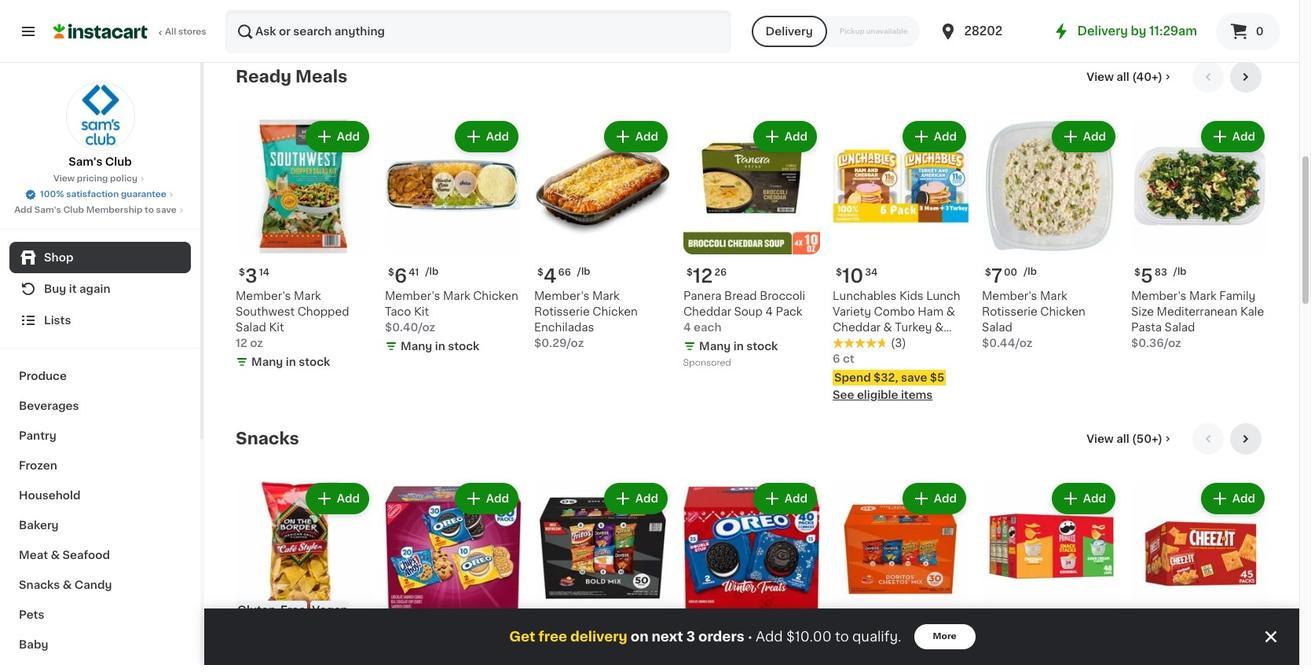 Task type: locate. For each thing, give the bounding box(es) containing it.
next
[[652, 631, 684, 644]]

1 vertical spatial cheddar
[[833, 322, 881, 333]]

1 horizontal spatial snacks
[[236, 431, 299, 447]]

save down guarantee
[[156, 206, 177, 215]]

4 /lb from the left
[[1174, 267, 1187, 277]]

seafood
[[63, 550, 110, 561]]

member's inside member's mark family size mediterranean kale pasta salad $0.36/oz
[[1132, 291, 1187, 302]]

1 horizontal spatial 62
[[864, 630, 876, 640]]

4 member's from the left
[[982, 291, 1038, 302]]

many
[[251, 2, 283, 13], [998, 18, 1030, 29], [401, 341, 432, 352], [699, 341, 731, 352], [251, 357, 283, 368]]

2 62 from the left
[[864, 630, 876, 640]]

in
[[286, 2, 296, 13], [1032, 18, 1043, 29], [435, 341, 445, 352], [734, 341, 744, 352], [286, 357, 296, 368]]

delivery by 11:29am
[[1078, 25, 1198, 37]]

1 62 from the left
[[566, 630, 578, 640]]

1 $ 21 62 from the left
[[538, 629, 578, 648]]

many for 12
[[699, 341, 731, 352]]

add sam's club membership to save
[[14, 206, 177, 215]]

chicken down $6.41 per pound element
[[473, 291, 518, 302]]

0 vertical spatial sponsored badge image
[[684, 29, 731, 39]]

2 horizontal spatial salad
[[1165, 322, 1196, 333]]

all for 10
[[1117, 72, 1130, 83]]

4 left 66
[[544, 267, 557, 285]]

0 vertical spatial 3
[[245, 267, 258, 285]]

0 horizontal spatial many in stock button
[[236, 0, 373, 19]]

1 vertical spatial snacks
[[19, 580, 60, 591]]

mark up chopped
[[294, 291, 321, 302]]

0 horizontal spatial 4
[[544, 267, 557, 285]]

12 left the oz
[[236, 338, 247, 349]]

0 vertical spatial sam's
[[69, 156, 102, 167]]

None search field
[[225, 9, 731, 53]]

1 salad from the left
[[236, 322, 266, 333]]

0 horizontal spatial lay
[[562, 653, 582, 664]]

club up policy at the left of page
[[105, 156, 132, 167]]

0 horizontal spatial kit
[[269, 322, 284, 333]]

$ left 41
[[388, 268, 394, 277]]

mark inside the 'member's mark rotisserie chicken enchiladas $0.29/oz'
[[593, 291, 620, 302]]

stock down member's mark southwest chopped salad kit 12 oz
[[299, 357, 330, 368]]

3 left 14
[[245, 267, 258, 285]]

$ 21 62 up 'frito lay bold mix,'
[[538, 629, 578, 648]]

member's up the southwest
[[236, 291, 291, 302]]

view for /lb
[[1087, 72, 1114, 83]]

/lb for 4
[[577, 267, 591, 277]]

1 horizontal spatial save
[[901, 373, 928, 384]]

1 horizontal spatial frito
[[833, 653, 858, 664]]

$ 16 05
[[687, 629, 728, 648]]

stock for 3
[[299, 357, 330, 368]]

1 sponsored badge image from the top
[[684, 29, 731, 39]]

rotisserie
[[534, 306, 590, 317], [982, 306, 1038, 317]]

save up items
[[901, 373, 928, 384]]

spend $32, save $5 see eligible items
[[833, 373, 945, 401]]

view left the (40+)
[[1087, 72, 1114, 83]]

•
[[748, 631, 753, 643]]

meat & seafood
[[19, 550, 110, 561]]

view for 21
[[1087, 434, 1114, 445]]

to down guarantee
[[145, 206, 154, 215]]

1 vertical spatial kit
[[269, 322, 284, 333]]

add sam's club membership to save link
[[14, 204, 186, 217]]

$ inside $ 10 34
[[836, 268, 842, 277]]

2 $ 21 62 from the left
[[836, 629, 876, 648]]

$ inside the $ 4 66 /lb
[[538, 268, 544, 277]]

all inside view all (50+) popup button
[[1117, 434, 1130, 445]]

rotisserie inside member's mark rotisserie chicken salad $0.44/oz
[[982, 306, 1038, 317]]

kit down the southwest
[[269, 322, 284, 333]]

buy it again link
[[9, 273, 191, 305]]

2 member's from the left
[[385, 291, 440, 302]]

snacks inside item carousel region
[[236, 431, 299, 447]]

taco
[[385, 306, 411, 317]]

12 left "26"
[[693, 267, 713, 285]]

4 left each
[[684, 322, 691, 333]]

$32,
[[874, 373, 899, 384]]

membership
[[86, 206, 143, 215]]

2 item carousel region from the top
[[236, 424, 1268, 666]]

member's down the $ 5 83 /lb
[[1132, 291, 1187, 302]]

lay inside frito lay doritos
[[861, 653, 881, 664]]

1 horizontal spatial club
[[105, 156, 132, 167]]

1 horizontal spatial sam's
[[69, 156, 102, 167]]

/lb right 83
[[1174, 267, 1187, 277]]

21 right get
[[544, 629, 564, 648]]

to inside get free delivery on next 3 orders • add $10.00 to qualify.
[[835, 631, 849, 644]]

1 horizontal spatial many in stock button
[[982, 0, 1119, 35]]

0 horizontal spatial $ 21 62
[[538, 629, 578, 648]]

by
[[1131, 25, 1147, 37]]

1 horizontal spatial lay
[[861, 653, 881, 664]]

0 horizontal spatial club
[[63, 206, 84, 215]]

21 for frito lay doritos
[[842, 629, 863, 648]]

$ inside $ 6 41 /lb
[[388, 268, 394, 277]]

2 frito from the left
[[833, 653, 858, 664]]

3 mark from the left
[[593, 291, 620, 302]]

member's inside member's mark rotisserie chicken salad $0.44/oz
[[982, 291, 1038, 302]]

frito inside 'frito lay bold mix,'
[[534, 653, 559, 664]]

chicken inside member's mark chicken taco kit $0.40/oz
[[473, 291, 518, 302]]

21 up frito lay doritos
[[842, 629, 863, 648]]

crackers
[[833, 354, 882, 365]]

2 horizontal spatial chicken
[[1041, 306, 1086, 317]]

candy
[[74, 580, 112, 591]]

sam's down 100%
[[34, 206, 61, 215]]

2 many in stock button from the left
[[982, 0, 1119, 35]]

0 vertical spatial save
[[156, 206, 177, 215]]

stock down member's mark chicken taco kit $0.40/oz
[[448, 341, 480, 352]]

1 21 from the left
[[544, 629, 564, 648]]

mark inside member's mark family size mediterranean kale pasta salad $0.36/oz
[[1190, 291, 1217, 302]]

6 left 41
[[394, 267, 407, 285]]

0 horizontal spatial snacks
[[19, 580, 60, 591]]

$ left '00'
[[985, 268, 992, 277]]

3 /lb from the left
[[1024, 267, 1037, 277]]

frito down free
[[534, 653, 559, 664]]

cheddar inside lunchables kids lunch variety combo ham & cheddar & turkey & american cheese crackers
[[833, 322, 881, 333]]

4 mark from the left
[[1040, 291, 1068, 302]]

shop link
[[9, 242, 191, 273]]

product group containing 5
[[1132, 118, 1268, 351]]

4 left pack on the top right of page
[[766, 306, 773, 317]]

view
[[1087, 72, 1114, 83], [53, 174, 75, 183], [1087, 434, 1114, 445]]

1 horizontal spatial 6
[[833, 354, 840, 365]]

lay for bold
[[562, 653, 582, 664]]

meat
[[19, 550, 48, 561]]

6 left ct on the bottom right of page
[[833, 354, 840, 365]]

$ left 66
[[538, 268, 544, 277]]

2 vertical spatial 4
[[684, 322, 691, 333]]

62 up 'frito lay bold mix,'
[[566, 630, 578, 640]]

item carousel region
[[236, 61, 1268, 411], [236, 424, 1268, 666]]

pets
[[19, 610, 44, 621]]

in down member's mark southwest chopped salad kit 12 oz
[[286, 357, 296, 368]]

$6.41 per pound element
[[385, 261, 522, 288]]

mark down $7.00 per pound element
[[1040, 291, 1068, 302]]

0 vertical spatial club
[[105, 156, 132, 167]]

member's inside member's mark southwest chopped salad kit 12 oz
[[236, 291, 291, 302]]

delivery button
[[752, 16, 827, 47]]

it
[[69, 284, 77, 295]]

100% satisfaction guarantee button
[[24, 185, 176, 201]]

2 salad from the left
[[982, 322, 1013, 333]]

in for 3
[[286, 357, 296, 368]]

2 rotisserie from the left
[[982, 306, 1038, 317]]

lay left bold
[[562, 653, 582, 664]]

2 sponsored badge image from the top
[[684, 359, 731, 368]]

mark inside member's mark rotisserie chicken salad $0.44/oz
[[1040, 291, 1068, 302]]

member's down the $ 4 66 /lb on the top left of page
[[534, 291, 590, 302]]

3 salad from the left
[[1165, 322, 1196, 333]]

62 up frito lay doritos
[[864, 630, 876, 640]]

0 horizontal spatial 3
[[245, 267, 258, 285]]

stores
[[178, 28, 206, 36]]

kit inside member's mark chicken taco kit $0.40/oz
[[414, 306, 429, 317]]

0 horizontal spatial frito
[[534, 653, 559, 664]]

0 horizontal spatial 12
[[236, 338, 247, 349]]

mark for 5
[[1190, 291, 1217, 302]]

62
[[566, 630, 578, 640], [864, 630, 876, 640]]

frozen
[[19, 461, 57, 472]]

product group containing 12
[[684, 118, 820, 372]]

$0.44/oz
[[982, 338, 1033, 349]]

$ up "panera"
[[687, 268, 693, 277]]

delivery inside button
[[766, 26, 813, 37]]

salad
[[236, 322, 266, 333], [982, 322, 1013, 333], [1165, 322, 1196, 333]]

2 mark from the left
[[443, 291, 470, 302]]

salad inside member's mark rotisserie chicken salad $0.44/oz
[[982, 322, 1013, 333]]

view all (50+) button
[[1081, 424, 1180, 455]]

stock down soup
[[747, 341, 778, 352]]

1 member's from the left
[[236, 291, 291, 302]]

salad inside member's mark southwest chopped salad kit 12 oz
[[236, 322, 266, 333]]

frito for frito lay bold mix,
[[534, 653, 559, 664]]

lay for doritos
[[861, 653, 881, 664]]

member's for 5
[[1132, 291, 1187, 302]]

/lb right '00'
[[1024, 267, 1037, 277]]

snacks for snacks
[[236, 431, 299, 447]]

26
[[715, 268, 727, 277]]

cheddar up american
[[833, 322, 881, 333]]

lay inside 'frito lay bold mix,'
[[562, 653, 582, 664]]

all
[[1117, 72, 1130, 83], [1117, 434, 1130, 445]]

more button
[[914, 625, 976, 650]]

$5.83 per pound element
[[1132, 261, 1268, 288]]

buy
[[44, 284, 66, 295]]

0 vertical spatial kit
[[414, 306, 429, 317]]

chicken down $7.00 per pound element
[[1041, 306, 1086, 317]]

1 vertical spatial 3
[[687, 631, 695, 644]]

product group containing 4
[[534, 118, 671, 351]]

$ left 14
[[239, 268, 245, 277]]

2 all from the top
[[1117, 434, 1130, 445]]

sam's club
[[69, 156, 132, 167]]

100%
[[40, 190, 64, 199]]

lay down qualify.
[[861, 653, 881, 664]]

0 horizontal spatial salad
[[236, 322, 266, 333]]

salad up the oz
[[236, 322, 266, 333]]

1 vertical spatial 4
[[766, 306, 773, 317]]

1 rotisserie from the left
[[534, 306, 590, 317]]

$ 21 62 up frito lay doritos
[[836, 629, 876, 648]]

mark up mediterranean
[[1190, 291, 1217, 302]]

1 item carousel region from the top
[[236, 61, 1268, 411]]

& down combo
[[884, 322, 893, 333]]

2 /lb from the left
[[577, 267, 591, 277]]

3 right next
[[687, 631, 695, 644]]

0 horizontal spatial rotisserie
[[534, 306, 590, 317]]

many in stock for 3
[[251, 357, 330, 368]]

salad down mediterranean
[[1165, 322, 1196, 333]]

(40+)
[[1133, 72, 1163, 83]]

member's inside the 'member's mark rotisserie chicken enchiladas $0.29/oz'
[[534, 291, 590, 302]]

frito down qualify.
[[833, 653, 858, 664]]

product group
[[684, 0, 820, 42], [236, 118, 373, 373], [385, 118, 522, 358], [534, 118, 671, 351], [684, 118, 820, 372], [833, 118, 970, 403], [982, 118, 1119, 351], [1132, 118, 1268, 351], [236, 480, 373, 666], [385, 480, 522, 666], [534, 480, 671, 666], [684, 480, 820, 666], [833, 480, 970, 666], [982, 480, 1119, 666], [1132, 480, 1268, 666]]

1 horizontal spatial $ 21 62
[[836, 629, 876, 648]]

0 vertical spatial 6
[[394, 267, 407, 285]]

1 horizontal spatial 21
[[842, 629, 863, 648]]

panera
[[684, 291, 722, 302]]

1 vertical spatial all
[[1117, 434, 1130, 445]]

& left candy
[[63, 580, 72, 591]]

delivery for delivery by 11:29am
[[1078, 25, 1128, 37]]

/lb inside $ 7 00 /lb
[[1024, 267, 1037, 277]]

in for 12
[[734, 341, 744, 352]]

0 horizontal spatial cheddar
[[684, 306, 732, 317]]

mark down $6.41 per pound element
[[443, 291, 470, 302]]

/lb inside $ 6 41 /lb
[[425, 267, 439, 277]]

1 vertical spatial club
[[63, 206, 84, 215]]

member's down $ 6 41 /lb
[[385, 291, 440, 302]]

0 vertical spatial 4
[[544, 267, 557, 285]]

/lb right 41
[[425, 267, 439, 277]]

$0.29/oz
[[534, 338, 584, 349]]

1 horizontal spatial 4
[[684, 322, 691, 333]]

1 vertical spatial item carousel region
[[236, 424, 1268, 666]]

0 horizontal spatial to
[[145, 206, 154, 215]]

& right the meat
[[51, 550, 60, 561]]

11:29am
[[1150, 25, 1198, 37]]

family
[[1220, 291, 1256, 302]]

/lb right 66
[[577, 267, 591, 277]]

0 horizontal spatial sam's
[[34, 206, 61, 215]]

snacks for snacks & candy
[[19, 580, 60, 591]]

$ left "34"
[[836, 268, 842, 277]]

1 horizontal spatial 3
[[687, 631, 695, 644]]

service type group
[[752, 16, 921, 47]]

lunch
[[927, 291, 961, 302]]

rotisserie up 'enchiladas'
[[534, 306, 590, 317]]

$0.40/oz
[[385, 322, 436, 333]]

stock right 28202 popup button
[[1045, 18, 1077, 29]]

all left (50+)
[[1117, 434, 1130, 445]]

beverages link
[[9, 391, 191, 421]]

5 mark from the left
[[1190, 291, 1217, 302]]

shop
[[44, 252, 73, 263]]

1 vertical spatial save
[[901, 373, 928, 384]]

/lb for 5
[[1174, 267, 1187, 277]]

& inside snacks & candy link
[[63, 580, 72, 591]]

1 horizontal spatial kit
[[414, 306, 429, 317]]

pets link
[[9, 600, 191, 630]]

1 mark from the left
[[294, 291, 321, 302]]

/lb for 7
[[1024, 267, 1037, 277]]

$ right get
[[538, 630, 544, 640]]

many for 3
[[251, 357, 283, 368]]

1 horizontal spatial delivery
[[1078, 25, 1128, 37]]

frito
[[534, 653, 559, 664], [833, 653, 858, 664]]

chicken inside member's mark rotisserie chicken salad $0.44/oz
[[1041, 306, 1086, 317]]

0 horizontal spatial 62
[[566, 630, 578, 640]]

chicken inside the 'member's mark rotisserie chicken enchiladas $0.29/oz'
[[593, 306, 638, 317]]

club down 'satisfaction'
[[63, 206, 84, 215]]

1 vertical spatial 6
[[833, 354, 840, 365]]

34
[[865, 268, 878, 277]]

policy
[[110, 174, 138, 183]]

free
[[539, 631, 567, 644]]

all inside "view all (40+)" popup button
[[1117, 72, 1130, 83]]

chicken down the $4.66 per pound element
[[593, 306, 638, 317]]

frito lay doritos
[[833, 653, 935, 666]]

add button
[[307, 123, 368, 151], [456, 123, 517, 151], [606, 123, 666, 151], [755, 123, 816, 151], [904, 123, 965, 151], [1054, 123, 1114, 151], [1203, 123, 1264, 151], [307, 485, 368, 513], [456, 485, 517, 513], [606, 485, 666, 513], [755, 485, 816, 513], [904, 485, 965, 513], [1054, 485, 1114, 513], [1203, 485, 1264, 513]]

2 21 from the left
[[842, 629, 863, 648]]

1 frito from the left
[[534, 653, 559, 664]]

$ 12 26
[[687, 267, 727, 285]]

frito for frito lay doritos
[[833, 653, 858, 664]]

28202
[[965, 25, 1003, 37]]

view up 100%
[[53, 174, 75, 183]]

eligible
[[857, 390, 899, 401]]

3
[[245, 267, 258, 285], [687, 631, 695, 644]]

1 vertical spatial 12
[[236, 338, 247, 349]]

kit up $0.40/oz at left
[[414, 306, 429, 317]]

baby
[[19, 640, 48, 651]]

0 vertical spatial all
[[1117, 72, 1130, 83]]

0 horizontal spatial delivery
[[766, 26, 813, 37]]

1 horizontal spatial to
[[835, 631, 849, 644]]

kit
[[414, 306, 429, 317], [269, 322, 284, 333]]

21
[[544, 629, 564, 648], [842, 629, 863, 648]]

lay
[[562, 653, 582, 664], [861, 653, 881, 664]]

american
[[833, 338, 886, 349]]

to right $10.00
[[835, 631, 849, 644]]

1 vertical spatial sponsored badge image
[[684, 359, 731, 368]]

1 lay from the left
[[562, 653, 582, 664]]

all left the (40+)
[[1117, 72, 1130, 83]]

/lb inside the $ 5 83 /lb
[[1174, 267, 1187, 277]]

/lb inside the $ 4 66 /lb
[[577, 267, 591, 277]]

1 horizontal spatial cheddar
[[833, 322, 881, 333]]

frozen link
[[9, 451, 191, 481]]

2 horizontal spatial 4
[[766, 306, 773, 317]]

$ right next
[[687, 630, 693, 640]]

rotisserie inside the 'member's mark rotisserie chicken enchiladas $0.29/oz'
[[534, 306, 590, 317]]

salad up $0.44/oz
[[982, 322, 1013, 333]]

sponsored badge image
[[684, 29, 731, 39], [684, 359, 731, 368]]

0 vertical spatial snacks
[[236, 431, 299, 447]]

$ 7 00 /lb
[[985, 267, 1037, 285]]

salad for southwest
[[236, 322, 266, 333]]

5 member's from the left
[[1132, 291, 1187, 302]]

view all (40+) button
[[1081, 61, 1180, 93]]

Search field
[[226, 11, 730, 52]]

frito inside frito lay doritos
[[833, 653, 858, 664]]

view left (50+)
[[1087, 434, 1114, 445]]

stock for 12
[[747, 341, 778, 352]]

rotisserie up $0.44/oz
[[982, 306, 1038, 317]]

1 horizontal spatial salad
[[982, 322, 1013, 333]]

many in stock for /lb
[[401, 341, 480, 352]]

cheddar
[[684, 306, 732, 317], [833, 322, 881, 333]]

0 vertical spatial item carousel region
[[236, 61, 1268, 411]]

bakery link
[[9, 511, 191, 541]]

sam's club logo image
[[66, 82, 135, 151]]

1 all from the top
[[1117, 72, 1130, 83]]

in down $0.40/oz at left
[[435, 341, 445, 352]]

2 vertical spatial view
[[1087, 434, 1114, 445]]

member's down $ 7 00 /lb at the top of the page
[[982, 291, 1038, 302]]

2 lay from the left
[[861, 653, 881, 664]]

& down ham
[[935, 322, 944, 333]]

0 vertical spatial view
[[1087, 72, 1114, 83]]

items
[[901, 390, 933, 401]]

0 vertical spatial cheddar
[[684, 306, 732, 317]]

cheddar up each
[[684, 306, 732, 317]]

treatment tracker modal dialog
[[204, 609, 1300, 666]]

0 vertical spatial 12
[[693, 267, 713, 285]]

cheese
[[888, 338, 931, 349]]

1 /lb from the left
[[425, 267, 439, 277]]

in down panera bread broccoli cheddar soup 4 pack 4 each
[[734, 341, 744, 352]]

3 member's from the left
[[534, 291, 590, 302]]

sam's
[[69, 156, 102, 167], [34, 206, 61, 215]]

sam's up pricing
[[69, 156, 102, 167]]

mark down the $4.66 per pound element
[[593, 291, 620, 302]]

item carousel region containing 3
[[236, 61, 1268, 411]]

snacks inside snacks & candy link
[[19, 580, 60, 591]]

$ left 83
[[1135, 268, 1141, 277]]

0 horizontal spatial chicken
[[473, 291, 518, 302]]

1 horizontal spatial chicken
[[593, 306, 638, 317]]

many in stock button
[[236, 0, 373, 19], [982, 0, 1119, 35]]

produce
[[19, 371, 67, 382]]

1 horizontal spatial rotisserie
[[982, 306, 1038, 317]]

0 horizontal spatial 21
[[544, 629, 564, 648]]

1 vertical spatial to
[[835, 631, 849, 644]]



Task type: vqa. For each thing, say whether or not it's contained in the screenshot.


Task type: describe. For each thing, give the bounding box(es) containing it.
/lb for 6
[[425, 267, 439, 277]]

0 horizontal spatial save
[[156, 206, 177, 215]]

product group containing 16
[[684, 480, 820, 666]]

soup
[[734, 306, 763, 317]]

member's mark rotisserie chicken enchiladas $0.29/oz
[[534, 291, 638, 349]]

gluten-
[[237, 605, 281, 616]]

add inside get free delivery on next 3 orders • add $10.00 to qualify.
[[756, 631, 783, 644]]

& inside meat & seafood link
[[51, 550, 60, 561]]

delivery by 11:29am link
[[1053, 22, 1198, 41]]

many in stock for 12
[[699, 341, 778, 352]]

member's inside member's mark chicken taco kit $0.40/oz
[[385, 291, 440, 302]]

panera bread broccoli cheddar soup 4 pack 4 each
[[684, 291, 806, 333]]

6 ct
[[833, 354, 855, 365]]

cheddar inside panera bread broccoli cheddar soup 4 pack 4 each
[[684, 306, 732, 317]]

free
[[281, 605, 306, 616]]

vegan
[[312, 605, 348, 616]]

$ 21 62 for frito lay doritos
[[836, 629, 876, 648]]

12 inside member's mark southwest chopped salad kit 12 oz
[[236, 338, 247, 349]]

all stores link
[[53, 9, 207, 53]]

$ inside $ 16 05
[[687, 630, 693, 640]]

doritos
[[884, 653, 924, 664]]

$4.66 per pound element
[[534, 261, 671, 288]]

all for 21
[[1117, 434, 1130, 445]]

mediterranean
[[1157, 306, 1238, 317]]

stock up meals
[[299, 2, 330, 13]]

16
[[693, 629, 714, 648]]

ct
[[843, 354, 855, 365]]

mark for 7
[[1040, 291, 1068, 302]]

snacks & candy
[[19, 580, 112, 591]]

salad inside member's mark family size mediterranean kale pasta salad $0.36/oz
[[1165, 322, 1196, 333]]

1 vertical spatial sam's
[[34, 206, 61, 215]]

0 vertical spatial to
[[145, 206, 154, 215]]

spend
[[835, 373, 871, 384]]

household
[[19, 490, 81, 501]]

member's mark rotisserie chicken salad $0.44/oz
[[982, 291, 1086, 349]]

$ 21 62 for frito lay bold mix,
[[538, 629, 578, 648]]

10
[[842, 267, 864, 285]]

1 many in stock button from the left
[[236, 0, 373, 19]]

$ inside the $ 5 83 /lb
[[1135, 268, 1141, 277]]

many for /lb
[[401, 341, 432, 352]]

product group containing 6
[[385, 118, 522, 358]]

delivery for delivery
[[766, 26, 813, 37]]

$ inside $ 7 00 /lb
[[985, 268, 992, 277]]

member's mark family size mediterranean kale pasta salad $0.36/oz
[[1132, 291, 1265, 349]]

$18.28 element
[[1132, 623, 1268, 651]]

pantry
[[19, 431, 56, 442]]

view all (40+)
[[1087, 72, 1163, 83]]

(50+)
[[1132, 434, 1163, 445]]

chicken for 7
[[1041, 306, 1086, 317]]

orders
[[699, 631, 745, 644]]

kale
[[1241, 306, 1265, 317]]

lunchables
[[833, 291, 897, 302]]

$0.36/oz
[[1132, 338, 1182, 349]]

0 horizontal spatial 6
[[394, 267, 407, 285]]

pack
[[776, 306, 803, 317]]

oz
[[250, 338, 263, 349]]

salad for rotisserie
[[982, 322, 1013, 333]]

mark inside member's mark chicken taco kit $0.40/oz
[[443, 291, 470, 302]]

pricing
[[77, 174, 108, 183]]

get free delivery on next 3 orders • add $10.00 to qualify.
[[509, 631, 902, 644]]

28202 button
[[939, 9, 1034, 53]]

again
[[79, 284, 111, 295]]

62 for doritos
[[864, 630, 876, 640]]

in for /lb
[[435, 341, 445, 352]]

$ inside $ 12 26
[[687, 268, 693, 277]]

lunchables kids lunch variety combo ham & cheddar & turkey & american cheese crackers
[[833, 291, 961, 365]]

product group containing 10
[[833, 118, 970, 403]]

broccoli
[[760, 291, 806, 302]]

turkey
[[895, 322, 932, 333]]

100% satisfaction guarantee
[[40, 190, 167, 199]]

product group containing 3
[[236, 118, 373, 373]]

ready meals
[[236, 68, 348, 85]]

& down lunch
[[947, 306, 956, 317]]

snacks & candy link
[[9, 571, 191, 600]]

41
[[409, 268, 419, 277]]

member's for 4
[[534, 291, 590, 302]]

view pricing policy link
[[53, 173, 147, 185]]

bold
[[585, 653, 610, 664]]

$5
[[930, 373, 945, 384]]

each
[[694, 322, 722, 333]]

household link
[[9, 481, 191, 511]]

instacart logo image
[[53, 22, 148, 41]]

66
[[558, 268, 571, 277]]

combo
[[874, 306, 915, 317]]

satisfaction
[[66, 190, 119, 199]]

62 for bold
[[566, 630, 578, 640]]

mix,
[[613, 653, 636, 664]]

rotisserie for 4
[[534, 306, 590, 317]]

pantry link
[[9, 421, 191, 451]]

4 inside the $4.66 per pound element
[[544, 267, 557, 285]]

ready
[[236, 68, 292, 85]]

(3)
[[891, 338, 907, 349]]

pasta
[[1132, 322, 1162, 333]]

save inside spend $32, save $5 see eligible items
[[901, 373, 928, 384]]

member's mark southwest chopped salad kit 12 oz
[[236, 291, 349, 349]]

bread
[[725, 291, 757, 302]]

chicken for 4
[[593, 306, 638, 317]]

21 for frito lay bold mix,
[[544, 629, 564, 648]]

kit inside member's mark southwest chopped salad kit 12 oz
[[269, 322, 284, 333]]

83
[[1155, 268, 1168, 277]]

rotisserie for 7
[[982, 306, 1038, 317]]

$7.00 per pound element
[[982, 261, 1119, 288]]

in right 28202
[[1032, 18, 1043, 29]]

$ inside $ 3 14
[[239, 268, 245, 277]]

1 horizontal spatial 12
[[693, 267, 713, 285]]

member's for 7
[[982, 291, 1038, 302]]

3 inside get free delivery on next 3 orders • add $10.00 to qualify.
[[687, 631, 695, 644]]

0 button
[[1217, 13, 1281, 50]]

$ 4 66 /lb
[[538, 267, 591, 285]]

14
[[259, 268, 270, 277]]

$ right $10.00
[[836, 630, 842, 640]]

product group containing 7
[[982, 118, 1119, 351]]

kids
[[900, 291, 924, 302]]

on
[[631, 631, 649, 644]]

all stores
[[165, 28, 206, 36]]

1 vertical spatial view
[[53, 174, 75, 183]]

bakery
[[19, 520, 59, 531]]

$16.36 element
[[385, 623, 522, 651]]

delivery
[[571, 631, 628, 644]]

5
[[1141, 267, 1153, 285]]

mark for 4
[[593, 291, 620, 302]]

$ 3 14
[[239, 267, 270, 285]]

guarantee
[[121, 190, 167, 199]]

beverages
[[19, 401, 79, 412]]

in up ready meals
[[286, 2, 296, 13]]

stock for /lb
[[448, 341, 480, 352]]

southwest
[[236, 306, 295, 317]]

lists
[[44, 315, 71, 326]]

mark inside member's mark southwest chopped salad kit 12 oz
[[294, 291, 321, 302]]

meat & seafood link
[[9, 541, 191, 571]]

item carousel region containing 21
[[236, 424, 1268, 666]]

ham
[[918, 306, 944, 317]]

sam's club link
[[66, 82, 135, 170]]

baby link
[[9, 630, 191, 660]]



